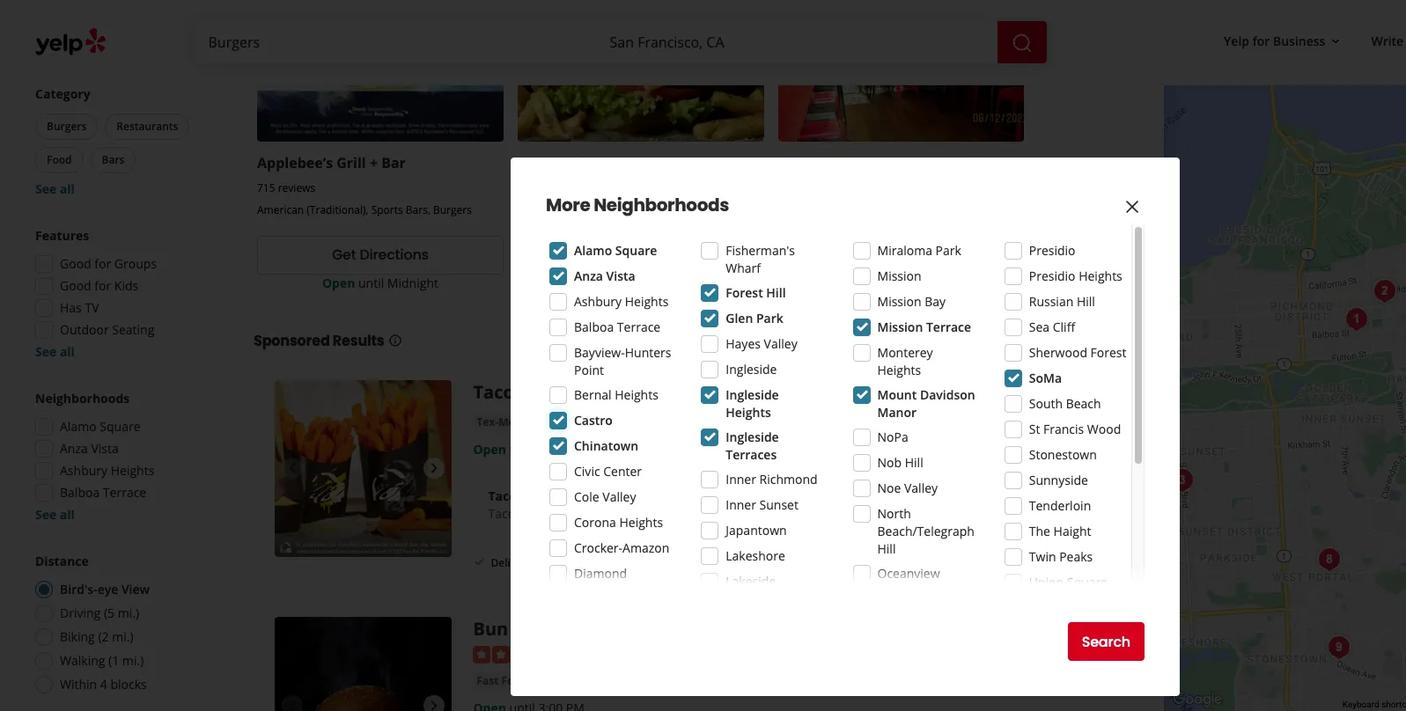 Task type: locate. For each thing, give the bounding box(es) containing it.
for for dinner
[[94, 16, 111, 33]]

fast food
[[477, 674, 527, 689]]

2 ingleside from the top
[[726, 387, 779, 403]]

hill
[[766, 284, 786, 301], [1077, 293, 1095, 310], [905, 454, 923, 471], [877, 541, 896, 557]]

good
[[60, 16, 91, 33], [60, 255, 91, 272], [60, 277, 91, 294]]

0 vertical spatial forest
[[726, 284, 763, 301]]

slideshow element
[[275, 380, 452, 557], [275, 617, 452, 711]]

more neighborhoods dialog
[[0, 0, 1406, 711]]

ingleside terraces
[[726, 429, 779, 463]]

burgers down 4.5 at the left top of the page
[[602, 207, 641, 222]]

fast inside button
[[477, 674, 499, 689]]

kids
[[114, 277, 138, 294]]

for up hot and new
[[94, 16, 111, 33]]

mi.) up the (1 on the bottom left of the page
[[112, 629, 133, 645]]

2 vertical spatial group
[[30, 390, 218, 524]]

ingleside for ingleside terraces
[[726, 429, 779, 445]]

balboa up distance
[[60, 484, 100, 501]]

wow!! burgers & grill image
[[1322, 630, 1357, 665]]

1 vertical spatial group
[[30, 227, 218, 361]]

richmond
[[759, 471, 818, 488]]

appétit for the bottommost bun appétit link
[[513, 617, 578, 641]]

0 vertical spatial tenderloin
[[645, 414, 707, 431]]

16 chevron down v2 image
[[1329, 34, 1343, 48]]

0 horizontal spatial alamo
[[60, 418, 97, 435]]

1 horizontal spatial ashbury heights
[[574, 293, 669, 310]]

1 horizontal spatial ashbury
[[574, 293, 622, 310]]

0 vertical spatial ingleside
[[726, 361, 777, 378]]

1 vertical spatial good
[[60, 255, 91, 272]]

bun appétit image
[[275, 617, 452, 711]]

for
[[94, 16, 111, 33], [1253, 32, 1270, 49], [94, 255, 111, 272], [94, 277, 111, 294]]

fast food link
[[473, 673, 531, 691]]

0 vertical spatial previous image
[[282, 458, 303, 479]]

open left 3:00
[[585, 274, 618, 291]]

1 vertical spatial slideshow element
[[275, 617, 452, 711]]

see
[[35, 180, 57, 197], [35, 343, 57, 360], [35, 506, 57, 523]]

1 vertical spatial forest
[[1091, 344, 1127, 361]]

1 good from the top
[[60, 16, 91, 33]]

calibur image
[[1312, 542, 1347, 577]]

1 vertical spatial bun
[[473, 617, 508, 641]]

mexican button
[[531, 413, 583, 431]]

park up 11:00
[[936, 242, 961, 259]]

valley up search button
[[1087, 600, 1120, 616]]

ingleside down hayes
[[726, 361, 777, 378]]

burgers inside "applebee's grill + bar 715 reviews american (traditional), sports bars, burgers"
[[433, 203, 472, 218]]

st
[[1029, 421, 1040, 438]]

2 inner from the top
[[726, 497, 756, 513]]

0 vertical spatial bun appétit link
[[518, 153, 602, 173]]

1 vertical spatial all
[[60, 343, 75, 360]]

terrace
[[617, 319, 661, 335], [926, 319, 971, 335], [103, 484, 146, 501]]

good up hot
[[60, 16, 91, 33]]

order now link up mission bay at top
[[778, 236, 1024, 274]]

now
[[647, 245, 677, 265], [907, 245, 938, 265]]

bell® up 16 checkmark v2 image
[[518, 505, 550, 522]]

see for good for groups
[[35, 343, 57, 360]]

pm for open until 11:00 pm
[[942, 274, 960, 291]]

tenderloin up the haight on the bottom of page
[[1029, 497, 1091, 514]]

until down get directions
[[358, 274, 384, 291]]

0 vertical spatial alamo square
[[574, 242, 657, 259]]

fries left are
[[593, 505, 620, 522]]

0 horizontal spatial park
[[756, 310, 783, 327]]

anza inside more neighborhoods dialog
[[574, 268, 603, 284]]

mission terrace
[[877, 319, 971, 335]]

bun
[[518, 153, 546, 173], [473, 617, 508, 641]]

group
[[32, 85, 218, 198], [30, 227, 218, 361], [30, 390, 218, 524]]

2 vertical spatial see
[[35, 506, 57, 523]]

taco up 'tex-mex'
[[473, 380, 514, 404]]

0 horizontal spatial ashbury heights
[[60, 462, 154, 479]]

None search field
[[194, 21, 1050, 63]]

taco for taco bell
[[473, 380, 514, 404]]

close image
[[1122, 196, 1143, 217]]

0 vertical spatial (2
[[640, 181, 651, 197]]

0 vertical spatial square
[[615, 242, 657, 259]]

alamo square inside more neighborhoods dialog
[[574, 242, 657, 259]]

japantown
[[726, 522, 787, 539]]

visitacion valley
[[1029, 600, 1120, 616]]

appétit
[[549, 153, 602, 173], [513, 617, 578, 641]]

valley down the glen park on the right top
[[764, 335, 797, 352]]

order
[[604, 245, 643, 265], [865, 245, 904, 265]]

0 horizontal spatial terrace
[[103, 484, 146, 501]]

0 vertical spatial bun
[[518, 153, 546, 173]]

1 vertical spatial balboa
[[60, 484, 100, 501]]

vista inside more neighborhoods dialog
[[606, 268, 635, 284]]

3 see from the top
[[35, 506, 57, 523]]

1 ingleside from the top
[[726, 361, 777, 378]]

sea
[[1029, 319, 1050, 335]]

shortc
[[1382, 700, 1406, 710]]

for right yelp
[[1253, 32, 1270, 49]]

0 vertical spatial fast
[[518, 207, 538, 222]]

balboa terrace up bayview-
[[574, 319, 661, 335]]

balboa terrace up distance
[[60, 484, 146, 501]]

mi.) right the (1 on the bottom left of the page
[[122, 652, 144, 669]]

open for open until midnight
[[322, 274, 355, 291]]

2 horizontal spatial square
[[1067, 574, 1108, 591]]

1 vertical spatial alamo
[[60, 418, 97, 435]]

fries down civic center
[[599, 487, 629, 504]]

3 ingleside from the top
[[726, 429, 779, 445]]

mount
[[877, 387, 917, 403]]

1 horizontal spatial alamo
[[574, 242, 612, 259]]

order for first order now link from the right
[[865, 245, 904, 265]]

2 vertical spatial see all
[[35, 506, 75, 523]]

more
[[816, 505, 848, 522]]

crocker-
[[574, 540, 623, 556]]

tenderloin inside more neighborhoods dialog
[[1029, 497, 1091, 514]]

(2 right 4.5 at the left top of the page
[[640, 181, 651, 197]]

twin peaks
[[1029, 549, 1093, 565]]

(2 up the walking (1 mi.)
[[98, 629, 109, 645]]

google image
[[1168, 688, 1226, 711]]

good down "features"
[[60, 255, 91, 272]]

0 vertical spatial see all
[[35, 180, 75, 197]]

1 vertical spatial bun appétit link
[[473, 617, 578, 641]]

1 vertical spatial mi.)
[[112, 629, 133, 645]]

1 vertical spatial neighborhoods
[[35, 390, 130, 407]]

0 vertical spatial anza
[[574, 268, 603, 284]]

back
[[647, 505, 674, 522]]

forest right sherwood
[[1091, 344, 1127, 361]]

0 vertical spatial appétit
[[549, 153, 602, 173]]

1 vertical spatial ashbury heights
[[60, 462, 154, 479]]

2 see from the top
[[35, 343, 57, 360]]

burgers right bars,
[[433, 203, 472, 218]]

noe
[[877, 480, 901, 497]]

inner
[[726, 471, 756, 488], [726, 497, 756, 513]]

option group
[[30, 553, 218, 699]]

tex-mex link
[[473, 413, 524, 431]]

next image
[[424, 695, 445, 711]]

uncle boy's image
[[1339, 302, 1375, 337]]

1 vertical spatial food
[[501, 674, 527, 689]]

3 mission from the top
[[877, 319, 923, 335]]

2 presidio from the top
[[1029, 268, 1075, 284]]

bun up 'fast food'
[[473, 617, 508, 641]]

all down 'food' button
[[60, 180, 75, 197]]

1 see from the top
[[35, 180, 57, 197]]

0 horizontal spatial ashbury
[[60, 462, 107, 479]]

bun appétit link up 'fast food'
[[473, 617, 578, 641]]

0 horizontal spatial bun
[[473, 617, 508, 641]]

category
[[35, 85, 90, 102]]

balboa up bayview-
[[574, 319, 614, 335]]

1 vertical spatial see
[[35, 343, 57, 360]]

1 order now link from the left
[[518, 236, 764, 274]]

see all for good
[[35, 343, 75, 360]]

1 vertical spatial taco
[[488, 487, 517, 504]]

takeout
[[564, 555, 606, 570]]

for up good for kids
[[94, 255, 111, 272]]

1 see all from the top
[[35, 180, 75, 197]]

bun appétit link up more
[[518, 153, 602, 173]]

1 horizontal spatial order now
[[865, 245, 938, 265]]

all for alamo square
[[60, 506, 75, 523]]

16 checkmark v2 image
[[473, 555, 487, 569]]

2 all from the top
[[60, 343, 75, 360]]

inner up japantown
[[726, 497, 756, 513]]

2 vertical spatial ingleside
[[726, 429, 779, 445]]

hill for russian hill
[[1077, 293, 1095, 310]]

blocks
[[110, 676, 147, 693]]

sunnyside
[[1029, 472, 1088, 489]]

2 order from the left
[[865, 245, 904, 265]]

(2 for mi.)
[[98, 629, 109, 645]]

good for hot
[[60, 16, 91, 33]]

now up 3:00
[[647, 245, 677, 265]]

1 presidio from the top
[[1029, 242, 1075, 259]]

1 order now from the left
[[604, 245, 677, 265]]

ingleside up terraces at the bottom of page
[[726, 429, 779, 445]]

1 horizontal spatial vista
[[606, 268, 635, 284]]

tenderloin right burgers link
[[645, 414, 707, 431]]

mission
[[877, 268, 921, 284], [877, 293, 921, 310], [877, 319, 923, 335]]

anza vista inside more neighborhoods dialog
[[574, 268, 635, 284]]

hill up oceanview
[[877, 541, 896, 557]]

for down good for groups
[[94, 277, 111, 294]]

2 vertical spatial square
[[1067, 574, 1108, 591]]

burgers button up chinatown
[[590, 413, 638, 431]]

anza
[[574, 268, 603, 284], [60, 440, 88, 457]]

0 vertical spatial vista
[[606, 268, 635, 284]]

terrace for bayview-
[[617, 319, 661, 335]]

order up open until 11:00 pm
[[865, 245, 904, 265]]

distance
[[35, 553, 89, 570]]

park up hayes valley
[[756, 310, 783, 327]]

inner for inner richmond
[[726, 471, 756, 488]]

0 horizontal spatial order now
[[604, 245, 677, 265]]

1 vertical spatial bun appétit
[[473, 617, 578, 641]]

bun appétit up more
[[518, 153, 602, 173]]

union square
[[1029, 574, 1108, 591]]

0 vertical spatial taco
[[473, 380, 514, 404]]

columbus burgers
[[778, 153, 907, 173]]

tenderloin
[[645, 414, 707, 431], [1029, 497, 1091, 514]]

open until 11:00 pm
[[842, 274, 960, 291]]

appétit up more
[[549, 153, 602, 173]]

burgers up chinatown
[[593, 414, 634, 429]]

inner richmond
[[726, 471, 818, 488]]

food button
[[35, 147, 83, 173]]

mission down open until 11:00 pm
[[877, 293, 921, 310]]

previous image for taco bell image
[[282, 458, 303, 479]]

presidio for presidio heights
[[1029, 268, 1075, 284]]

see for alamo square
[[35, 506, 57, 523]]

mission down miraloma
[[877, 268, 921, 284]]

1 all from the top
[[60, 180, 75, 197]]

hill right nob
[[905, 454, 923, 471]]

inner down terraces at the bottom of page
[[726, 471, 756, 488]]

heights inside ingleside heights
[[726, 404, 771, 421]]

features
[[35, 227, 89, 244]]

good for good
[[60, 255, 91, 272]]

nacho down 'civic'
[[556, 487, 596, 504]]

3 all from the top
[[60, 506, 75, 523]]

order now up open until 11:00 pm
[[865, 245, 938, 265]]

1 vertical spatial tenderloin
[[1029, 497, 1091, 514]]

1 horizontal spatial fast
[[518, 207, 538, 222]]

taco up delivery
[[488, 505, 515, 522]]

1 horizontal spatial balboa terrace
[[574, 319, 661, 335]]

yelp for business
[[1224, 32, 1325, 49]]

4.5 star rating image up 'fast food'
[[473, 647, 568, 664]]

1 vertical spatial inner
[[726, 497, 756, 513]]

0 vertical spatial bun appétit
[[518, 153, 602, 173]]

1 horizontal spatial tenderloin
[[1029, 497, 1091, 514]]

0 vertical spatial park
[[936, 242, 961, 259]]

0 vertical spatial presidio
[[1029, 242, 1075, 259]]

monterey
[[877, 344, 933, 361]]

1 inner from the top
[[726, 471, 756, 488]]

valley right noe
[[904, 480, 938, 497]]

(2 inside option group
[[98, 629, 109, 645]]

see all button down 'food' button
[[35, 180, 75, 197]]

burgers link
[[590, 413, 638, 431]]

good up the has tv
[[60, 277, 91, 294]]

sponsored results
[[254, 331, 384, 351]]

presidio up presidio heights
[[1029, 242, 1075, 259]]

taco bell® nacho fries taco bell® nacho fries are back for a limited time. read more
[[488, 487, 848, 522]]

see all up distance
[[35, 506, 75, 523]]

mission up monterey on the right of the page
[[877, 319, 923, 335]]

0 vertical spatial anza vista
[[574, 268, 635, 284]]

1 vertical spatial burgers button
[[590, 413, 638, 431]]

1 order from the left
[[604, 245, 643, 265]]

1 horizontal spatial anza vista
[[574, 268, 635, 284]]

mi.) for driving (5 mi.)
[[118, 605, 139, 622]]

2 vertical spatial mission
[[877, 319, 923, 335]]

tex-mex
[[477, 414, 521, 429]]

open for open until 11:00 pm
[[842, 274, 875, 291]]

hayes valley
[[726, 335, 797, 352]]

has
[[60, 299, 82, 316]]

1 vertical spatial see all button
[[35, 343, 75, 360]]

good for kids
[[60, 277, 138, 294]]

mexican link
[[531, 413, 583, 431]]

2 mission from the top
[[877, 293, 921, 310]]

visitacion
[[1029, 600, 1084, 616]]

1 horizontal spatial now
[[907, 245, 938, 265]]

2 vertical spatial all
[[60, 506, 75, 523]]

for inside button
[[1253, 32, 1270, 49]]

diamond
[[574, 565, 627, 582]]

bun for the bottommost bun appétit link
[[473, 617, 508, 641]]

soma
[[1029, 370, 1062, 387]]

2 horizontal spatial terrace
[[926, 319, 971, 335]]

appétit down 16 checkmark v2 image
[[513, 617, 578, 641]]

open down tex-
[[473, 441, 506, 458]]

see all button up distance
[[35, 506, 75, 523]]

taco down open until 10:00 pm
[[488, 487, 517, 504]]

1 horizontal spatial food
[[501, 674, 527, 689]]

2 vertical spatial good
[[60, 277, 91, 294]]

russian hill
[[1029, 293, 1095, 310]]

next image
[[424, 458, 445, 479]]

pm right 3:00
[[678, 274, 696, 291]]

bell® down open until 10:00 pm
[[520, 487, 553, 504]]

order now link down more neighborhoods at the top of the page
[[518, 236, 764, 274]]

1 vertical spatial ingleside
[[726, 387, 779, 403]]

neighborhoods inside dialog
[[594, 193, 729, 217]]

north beach/telegraph hill
[[877, 505, 975, 557]]

bun appétit up 'fast food'
[[473, 617, 578, 641]]

davidson
[[920, 387, 975, 403]]

0 horizontal spatial balboa
[[60, 484, 100, 501]]

0 horizontal spatial vista
[[91, 440, 119, 457]]

walking (1 mi.)
[[60, 652, 144, 669]]

2 vertical spatial mi.)
[[122, 652, 144, 669]]

for for groups
[[94, 255, 111, 272]]

0 horizontal spatial fast
[[477, 674, 499, 689]]

2 horizontal spatial pm
[[942, 274, 960, 291]]

order for 2nd order now link from the right
[[604, 245, 643, 265]]

applebee's
[[257, 153, 333, 173]]

see all button down outdoor
[[35, 343, 75, 360]]

reviews)
[[654, 181, 702, 197]]

forest
[[726, 284, 763, 301], [1091, 344, 1127, 361]]

3 see all from the top
[[35, 506, 75, 523]]

2 vertical spatial taco
[[488, 505, 515, 522]]

search image
[[1011, 32, 1032, 53]]

0 horizontal spatial now
[[647, 245, 677, 265]]

until left 3:00
[[621, 274, 647, 291]]

south
[[1029, 395, 1063, 412]]

order now up open until 3:00 pm
[[604, 245, 677, 265]]

1 previous image from the top
[[282, 458, 303, 479]]

open until 10:00 pm
[[473, 441, 592, 458]]

valley for cole valley
[[602, 489, 636, 505]]

bun appétit for bun appétit link to the top
[[518, 153, 602, 173]]

1 horizontal spatial terrace
[[617, 319, 661, 335]]

order up open until 3:00 pm
[[604, 245, 643, 265]]

presidio heights
[[1029, 268, 1122, 284]]

mi.) right (5
[[118, 605, 139, 622]]

2 good from the top
[[60, 255, 91, 272]]

valley for visitacion valley
[[1087, 600, 1120, 616]]

2 previous image from the top
[[282, 695, 303, 711]]

open
[[322, 274, 355, 291], [585, 274, 618, 291], [842, 274, 875, 291], [473, 441, 506, 458]]

previous image
[[282, 458, 303, 479], [282, 695, 303, 711]]

a
[[699, 505, 707, 522]]

mission for mission terrace
[[877, 319, 923, 335]]

1 horizontal spatial alamo square
[[574, 242, 657, 259]]

mi.)
[[118, 605, 139, 622], [112, 629, 133, 645], [122, 652, 144, 669]]

4.5 (2 reviews)
[[620, 181, 702, 197]]

until down mex
[[509, 441, 535, 458]]

4.5 star rating image up food,
[[518, 182, 613, 200]]

bars,
[[406, 203, 430, 218]]

0 horizontal spatial order now link
[[518, 236, 764, 274]]

open left 11:00
[[842, 274, 875, 291]]

1 horizontal spatial pm
[[678, 274, 696, 291]]

nacho up crocker-
[[553, 505, 590, 522]]

until up mission bay at top
[[878, 274, 904, 291]]

1 vertical spatial (2
[[98, 629, 109, 645]]

0 vertical spatial nacho
[[556, 487, 596, 504]]

hill up the glen park on the right top
[[766, 284, 786, 301]]

1 horizontal spatial (2
[[640, 181, 651, 197]]

all up distance
[[60, 506, 75, 523]]

1 vertical spatial see all
[[35, 343, 75, 360]]

get directions link
[[257, 236, 503, 274]]

(2
[[640, 181, 651, 197], [98, 629, 109, 645]]

now up 11:00
[[907, 245, 938, 265]]

presidio up russian
[[1029, 268, 1075, 284]]

burgers button down category
[[35, 114, 98, 140]]

open down get
[[322, 274, 355, 291]]

forest down 'wharf'
[[726, 284, 763, 301]]

hill down presidio heights
[[1077, 293, 1095, 310]]

1 horizontal spatial park
[[936, 242, 961, 259]]

the haight
[[1029, 523, 1091, 540]]

2 see all button from the top
[[35, 343, 75, 360]]

cole
[[574, 489, 599, 505]]

pm up 'civic'
[[573, 441, 592, 458]]

new
[[109, 38, 135, 55]]

until for until 11:00 pm
[[878, 274, 904, 291]]

0 vertical spatial see all button
[[35, 180, 75, 197]]

bun up food,
[[518, 153, 546, 173]]

1 vertical spatial ashbury
[[60, 462, 107, 479]]

pm up bay
[[942, 274, 960, 291]]

all down outdoor
[[60, 343, 75, 360]]

4.5 star rating image
[[518, 182, 613, 200], [473, 647, 568, 664]]

0 horizontal spatial neighborhoods
[[35, 390, 130, 407]]

burgers down category
[[47, 119, 87, 134]]

1 vertical spatial alamo square
[[60, 418, 140, 435]]

valley up corona heights
[[602, 489, 636, 505]]

bayview-
[[574, 344, 625, 361]]

2 see all from the top
[[35, 343, 75, 360]]

within
[[60, 676, 97, 693]]

order now
[[604, 245, 677, 265], [865, 245, 938, 265]]

2 order now from the left
[[865, 245, 938, 265]]

0 vertical spatial inner
[[726, 471, 756, 488]]

0 vertical spatial mission
[[877, 268, 921, 284]]

ingleside up ingleside terraces
[[726, 387, 779, 403]]

see all down 'food' button
[[35, 180, 75, 197]]

good for groups
[[60, 255, 157, 272]]

3 see all button from the top
[[35, 506, 75, 523]]

see all down outdoor
[[35, 343, 75, 360]]

1 vertical spatial square
[[100, 418, 140, 435]]

0 vertical spatial ashbury
[[574, 293, 622, 310]]

get
[[332, 245, 356, 265]]

1 vertical spatial mission
[[877, 293, 921, 310]]



Task type: describe. For each thing, give the bounding box(es) containing it.
balboa inside more neighborhoods dialog
[[574, 319, 614, 335]]

0 vertical spatial fries
[[599, 487, 629, 504]]

ashbury inside more neighborhoods dialog
[[574, 293, 622, 310]]

1 horizontal spatial forest
[[1091, 344, 1127, 361]]

keyboard shortc button
[[1343, 699, 1406, 711]]

dinner
[[114, 16, 154, 33]]

lakeshore
[[726, 548, 785, 564]]

+
[[370, 153, 378, 173]]

heights inside monterey heights
[[877, 362, 921, 379]]

glen
[[726, 310, 753, 327]]

amazon
[[623, 540, 669, 556]]

open for open until 3:00 pm
[[585, 274, 618, 291]]

for for kids
[[94, 277, 111, 294]]

1 now from the left
[[647, 245, 677, 265]]

0 vertical spatial burgers button
[[35, 114, 98, 140]]

bun for bun appétit link to the top
[[518, 153, 546, 173]]

(1
[[108, 652, 119, 669]]

write
[[1371, 32, 1404, 49]]

delivery
[[491, 555, 533, 570]]

park for miraloma park
[[936, 242, 961, 259]]

order now for first order now link from the right
[[865, 245, 938, 265]]

columbus
[[778, 153, 848, 173]]

1 vertical spatial fries
[[593, 505, 620, 522]]

tex-
[[477, 414, 499, 429]]

st francis wood
[[1029, 421, 1121, 438]]

more
[[546, 193, 590, 217]]

group containing neighborhoods
[[30, 390, 218, 524]]

ingleside heights
[[726, 387, 779, 421]]

until for until 10:00 pm
[[509, 441, 535, 458]]

1 see all button from the top
[[35, 180, 75, 197]]

business
[[1273, 32, 1325, 49]]

ashbury heights inside more neighborhoods dialog
[[574, 293, 669, 310]]

peaks
[[1059, 549, 1093, 565]]

3 good from the top
[[60, 277, 91, 294]]

restaurants button
[[105, 114, 190, 140]]

pm for open until 3:00 pm
[[678, 274, 696, 291]]

good for dinner
[[60, 16, 154, 33]]

groups
[[114, 255, 157, 272]]

1 vertical spatial vista
[[91, 440, 119, 457]]

appétit for bun appétit link to the top
[[549, 153, 602, 173]]

oceanview
[[877, 565, 940, 582]]

0 horizontal spatial balboa terrace
[[60, 484, 146, 501]]

sports
[[371, 203, 403, 218]]

taco bell image
[[275, 380, 452, 557]]

alamo inside more neighborhoods dialog
[[574, 242, 612, 259]]

pm for open until 10:00 pm
[[573, 441, 592, 458]]

sherwood
[[1029, 344, 1087, 361]]

beach/telegraph
[[877, 523, 975, 540]]

see all button for alamo square
[[35, 506, 75, 523]]

south beach
[[1029, 395, 1101, 412]]

seating
[[112, 321, 154, 338]]

heights inside diamond heights
[[574, 583, 618, 600]]

alamo square inside group
[[60, 418, 140, 435]]

presidio for presidio
[[1029, 242, 1075, 259]]

walking
[[60, 652, 105, 669]]

(traditional),
[[307, 203, 368, 218]]

fast for fast food
[[477, 674, 499, 689]]

bernal
[[574, 387, 612, 403]]

taco for taco bell® nacho fries taco bell® nacho fries are back for a limited time. read more
[[488, 487, 517, 504]]

hill inside north beach/telegraph hill
[[877, 541, 896, 557]]

mi.) for biking (2 mi.)
[[112, 629, 133, 645]]

directions
[[360, 245, 429, 265]]

mission for mission bay
[[877, 293, 921, 310]]

food,
[[540, 207, 568, 222]]

4
[[100, 676, 107, 693]]

bird's-
[[60, 581, 97, 598]]

0 horizontal spatial anza
[[60, 440, 88, 457]]

reviews
[[278, 181, 315, 196]]

0 horizontal spatial tenderloin
[[645, 414, 707, 431]]

francis
[[1043, 421, 1084, 438]]

yelp for business button
[[1217, 25, 1350, 57]]

(5
[[104, 605, 115, 622]]

burgers right columbus
[[852, 153, 907, 173]]

sponsored
[[254, 331, 330, 351]]

group containing category
[[32, 85, 218, 198]]

within 4 blocks
[[60, 676, 147, 693]]

are
[[624, 505, 643, 522]]

inner for inner sunset
[[726, 497, 756, 513]]

tex-mex button
[[473, 413, 524, 431]]

taco bell link
[[473, 380, 552, 404]]

bayview-hunters point
[[574, 344, 671, 379]]

hot
[[60, 38, 81, 55]]

food inside button
[[501, 674, 527, 689]]

balboa terrace inside more neighborhoods dialog
[[574, 319, 661, 335]]

maillards smash burgers image
[[1165, 463, 1200, 498]]

bell
[[519, 380, 552, 404]]

the
[[1029, 523, 1050, 540]]

write link
[[1364, 25, 1406, 57]]

see all for alamo
[[35, 506, 75, 523]]

valley for hayes valley
[[764, 335, 797, 352]]

fisherman's wharf
[[726, 242, 795, 276]]

16 checkmark v2 image
[[547, 555, 561, 569]]

wood
[[1087, 421, 1121, 438]]

1 mission from the top
[[877, 268, 921, 284]]

group containing features
[[30, 227, 218, 361]]

twin
[[1029, 549, 1056, 565]]

center
[[603, 463, 642, 480]]

bird's-eye view
[[60, 581, 150, 598]]

0 vertical spatial bell®
[[520, 487, 553, 504]]

get directions
[[332, 245, 429, 265]]

1 vertical spatial 4.5 star rating image
[[473, 647, 568, 664]]

write 
[[1371, 32, 1406, 49]]

limited
[[710, 505, 753, 522]]

park for glen park
[[756, 310, 783, 327]]

mex
[[499, 414, 521, 429]]

mi.) for walking (1 mi.)
[[122, 652, 144, 669]]

bars
[[102, 152, 125, 167]]

until for until 3:00 pm
[[621, 274, 647, 291]]

midnight
[[387, 274, 438, 291]]

1 vertical spatial nacho
[[553, 505, 590, 522]]

crocker-amazon
[[574, 540, 669, 556]]

1 slideshow element from the top
[[275, 380, 452, 557]]

previous image for bun appétit image
[[282, 695, 303, 711]]

map region
[[1059, 37, 1406, 711]]

nob
[[877, 454, 902, 471]]

fisherman's
[[726, 242, 795, 259]]

hot and new
[[60, 38, 135, 55]]

view
[[121, 581, 150, 598]]

2 slideshow element from the top
[[275, 617, 452, 711]]

ingleside for ingleside heights
[[726, 387, 779, 403]]

valley for noe valley
[[904, 480, 938, 497]]

hill for forest hill
[[766, 284, 786, 301]]

terrace for monterey
[[926, 319, 971, 335]]

fast food button
[[473, 673, 531, 691]]

open until 3:00 pm
[[585, 274, 696, 291]]

for for business
[[1253, 32, 1270, 49]]

(2 for reviews)
[[640, 181, 651, 197]]

2 order now link from the left
[[778, 236, 1024, 274]]

2 now from the left
[[907, 245, 938, 265]]

all for good for groups
[[60, 343, 75, 360]]

food inside button
[[47, 152, 72, 167]]

see all button for good for groups
[[35, 343, 75, 360]]

applebee's grill + bar 715 reviews american (traditional), sports bars, burgers
[[257, 153, 472, 218]]

16 info v2 image
[[388, 333, 402, 347]]

biking (2 mi.)
[[60, 629, 133, 645]]

open until midnight
[[322, 274, 438, 291]]

cliff
[[1053, 319, 1075, 335]]

open for open until 10:00 pm
[[473, 441, 506, 458]]

american
[[257, 203, 304, 218]]

forest hill
[[726, 284, 786, 301]]

outdoor seating
[[60, 321, 154, 338]]

civic
[[574, 463, 600, 480]]

union
[[1029, 574, 1064, 591]]

tv
[[85, 299, 99, 316]]

stonestown
[[1029, 446, 1097, 463]]

0 horizontal spatial square
[[100, 418, 140, 435]]

0 horizontal spatial forest
[[726, 284, 763, 301]]

bay
[[925, 293, 946, 310]]

north
[[877, 505, 911, 522]]

1 horizontal spatial square
[[615, 242, 657, 259]]

for
[[677, 505, 696, 522]]

native burger image
[[1368, 273, 1403, 309]]

bun appétit for the bottommost bun appétit link
[[473, 617, 578, 641]]

1 vertical spatial bell®
[[518, 505, 550, 522]]

beach
[[1066, 395, 1101, 412]]

until for until midnight
[[358, 274, 384, 291]]

option group containing distance
[[30, 553, 218, 699]]

ingleside for ingleside
[[726, 361, 777, 378]]

0 horizontal spatial anza vista
[[60, 440, 119, 457]]

salad,
[[570, 207, 600, 222]]

fast for fast food, salad, burgers
[[518, 207, 538, 222]]

more neighborhoods
[[546, 193, 729, 217]]

hill for nob hill
[[905, 454, 923, 471]]

0 vertical spatial 4.5 star rating image
[[518, 182, 613, 200]]

order now for 2nd order now link from the right
[[604, 245, 677, 265]]



Task type: vqa. For each thing, say whether or not it's contained in the screenshot.
fourth 24 chevron down v2 icon
no



